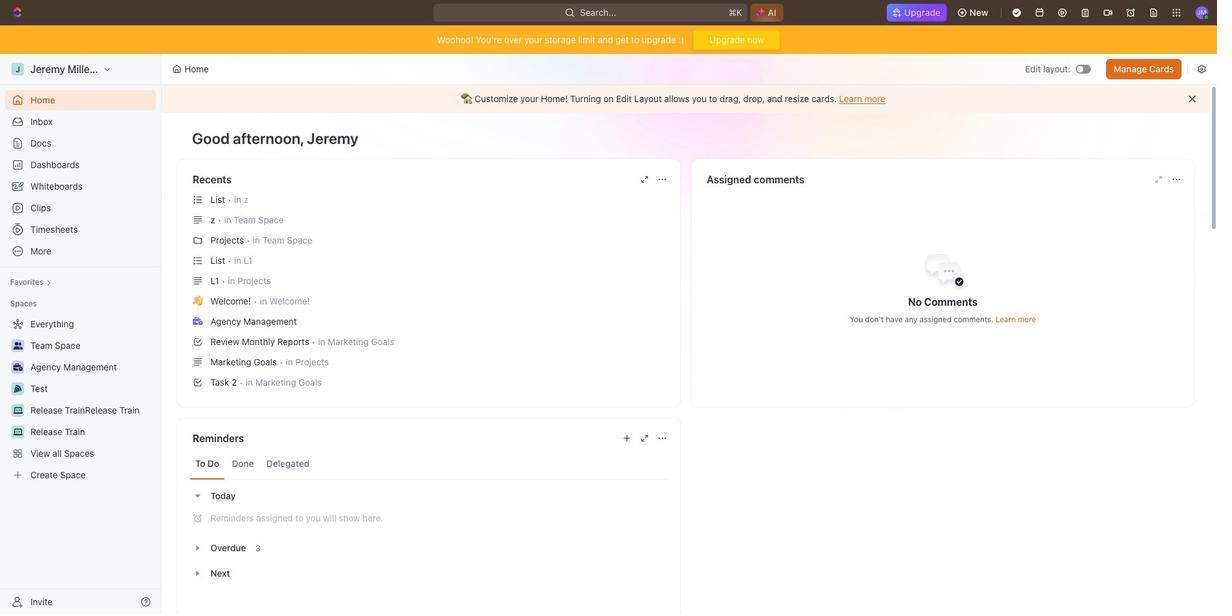 Task type: locate. For each thing, give the bounding box(es) containing it.
business time image
[[13, 363, 23, 371]]

alert
[[162, 85, 1211, 113]]

pizza slice image
[[14, 385, 22, 393]]

jeremy miller's workspace, , element
[[11, 63, 24, 75]]

tree
[[5, 314, 156, 485]]

laptop code image
[[13, 428, 23, 436]]

tab list
[[190, 448, 668, 480]]

laptop code image
[[13, 407, 23, 414]]



Task type: vqa. For each thing, say whether or not it's contained in the screenshot.
1st Laptop Code image
yes



Task type: describe. For each thing, give the bounding box(es) containing it.
sidebar navigation
[[0, 54, 164, 614]]

business time image
[[193, 317, 203, 325]]

tree inside the "sidebar" navigation
[[5, 314, 156, 485]]

user group image
[[13, 342, 23, 350]]



